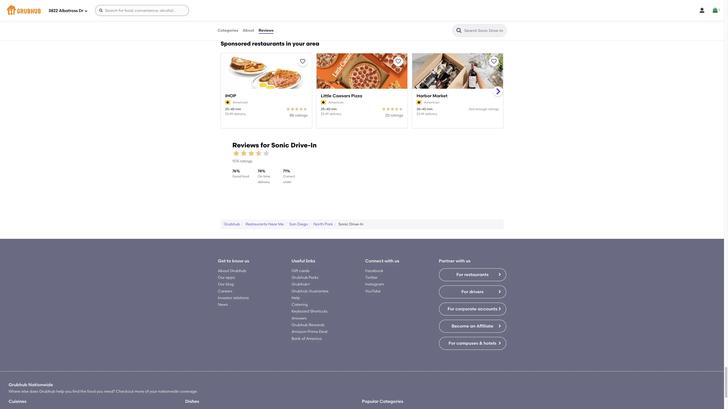 Task type: vqa. For each thing, say whether or not it's contained in the screenshot.
4.2 (127)
no



Task type: locate. For each thing, give the bounding box(es) containing it.
0 horizontal spatial 25–40
[[225, 107, 235, 111]]

0 horizontal spatial in
[[311, 141, 317, 149]]

grubhub up privacy
[[221, 20, 237, 24]]

0 horizontal spatial $3.49
[[225, 112, 233, 116]]

cards
[[299, 269, 310, 273]]

0 vertical spatial right image
[[498, 272, 502, 277]]

1 horizontal spatial save this restaurant image
[[395, 58, 402, 65]]

right image for for drivers
[[498, 289, 502, 294]]

order left history
[[331, 20, 341, 24]]

deal
[[319, 330, 328, 334]]

2 horizontal spatial american
[[424, 100, 440, 104]]

careers
[[218, 289, 233, 293]]

food right good
[[242, 175, 249, 178]]

1 vertical spatial right image
[[498, 341, 502, 345]]

save this restaurant image for little caesars pizza
[[395, 58, 402, 65]]

1 vertical spatial sonic
[[271, 141, 289, 149]]

will
[[238, 20, 244, 24], [412, 20, 418, 24]]

delivery inside the 30–45 min $3.49 delivery
[[426, 112, 438, 116]]

delivery for little caesars pizza
[[330, 112, 342, 116]]

little caesars pizza
[[321, 93, 363, 98]]

ratings
[[488, 107, 499, 111], [295, 113, 308, 118], [391, 113, 404, 118], [240, 159, 253, 164]]

in down using
[[286, 40, 291, 47]]

1174 ratings
[[233, 159, 253, 164]]

1 vertical spatial to
[[227, 258, 231, 264]]

25–40 min $2.49 delivery
[[321, 107, 342, 116]]

1 horizontal spatial categories
[[380, 399, 404, 404]]

1 vertical spatial in
[[360, 222, 364, 226]]

america
[[306, 336, 322, 341]]

about grubhub our apps our blog careers investor relations news
[[218, 269, 249, 307]]

else
[[21, 389, 29, 394]]

1 vertical spatial restaurants
[[465, 272, 489, 277]]

restaurants up drivers
[[465, 272, 489, 277]]

and up link
[[323, 20, 330, 24]]

the right find
[[80, 389, 86, 394]]

3 american from the left
[[424, 100, 440, 104]]

categories button
[[218, 21, 239, 40]]

2 us from the left
[[395, 258, 400, 264]]

delivery inside 25–40 min $2.49 delivery
[[330, 112, 342, 116]]

svg image
[[699, 7, 706, 14], [713, 7, 719, 14]]

does
[[29, 389, 38, 394]]

and left this
[[375, 20, 382, 24]]

1 horizontal spatial time
[[272, 31, 280, 35]]

our blog link
[[218, 282, 234, 287]]

2 horizontal spatial save this restaurant button
[[490, 57, 499, 66]]

1 horizontal spatial svg image
[[713, 7, 719, 14]]

1 button
[[713, 6, 720, 15]]

25–40 inside 25–40 min $2.49 delivery
[[321, 107, 330, 111]]

25–40 for little caesars pizza
[[321, 107, 330, 111]]

partner with us
[[439, 258, 471, 264]]

gift
[[292, 269, 299, 273]]

to right the subject
[[439, 20, 442, 24]]

1 horizontal spatial you
[[97, 389, 103, 394]]

/
[[328, 31, 330, 35]]

time
[[272, 31, 280, 35], [263, 175, 270, 178]]

with left 'sonic,'
[[354, 20, 362, 24]]

name,
[[264, 20, 276, 24]]

1 25–40 from the left
[[225, 107, 235, 111]]

0 horizontal spatial food
[[87, 389, 96, 394]]

time right the any
[[272, 31, 280, 35]]

2 $3.49 from the left
[[417, 112, 425, 116]]

albatross
[[59, 8, 78, 13]]

cuisines
[[9, 399, 26, 404]]

0 vertical spatial categories
[[218, 28, 238, 33]]

2 vertical spatial right image
[[498, 307, 502, 311]]

subscription pass image for ihop
[[225, 100, 231, 105]]

1 save this restaurant image from the left
[[300, 58, 306, 65]]

1 vertical spatial right image
[[498, 289, 502, 294]]

min down ihop
[[235, 107, 241, 111]]

reviews
[[259, 28, 274, 33], [233, 141, 259, 149]]

north park
[[314, 222, 333, 226]]

0 horizontal spatial save this restaurant image
[[300, 58, 306, 65]]

20
[[386, 113, 390, 118]]

0 vertical spatial about
[[243, 28, 254, 33]]

me
[[278, 222, 284, 226]]

2 vertical spatial your
[[150, 389, 158, 394]]

ratings right 88
[[295, 113, 308, 118]]

american down caesars
[[329, 100, 344, 104]]

help
[[56, 389, 64, 394]]

1 horizontal spatial svg image
[[99, 8, 103, 13]]

svg image
[[99, 8, 103, 13], [84, 9, 88, 12]]

2 our from the top
[[218, 282, 225, 287]]

the down 'sonic,'
[[357, 31, 363, 35]]

your right more
[[150, 389, 158, 394]]

save this restaurant image
[[300, 58, 306, 65], [395, 58, 402, 65]]

0 horizontal spatial svg image
[[84, 9, 88, 12]]

not enough ratings
[[469, 107, 499, 111]]

grubhub down answers
[[292, 323, 308, 327]]

enough
[[476, 107, 488, 111]]

1 vertical spatial reviews
[[233, 141, 259, 149]]

american up 25–40 min $3.49 delivery on the top
[[233, 100, 248, 104]]

food inside '76 good food'
[[242, 175, 249, 178]]

answers link
[[292, 316, 307, 321]]

0 horizontal spatial the
[[80, 389, 86, 394]]

delivery inside '74 on time delivery'
[[258, 180, 270, 184]]

0 horizontal spatial save this restaurant button
[[298, 57, 308, 66]]

0 vertical spatial reviews
[[259, 28, 274, 33]]

save this restaurant image for ihop
[[300, 58, 306, 65]]

$3.49 for harbor market
[[417, 112, 425, 116]]

right image
[[498, 324, 502, 328], [498, 341, 502, 345]]

privacy policy link
[[221, 25, 246, 30]]

star icon image
[[286, 107, 291, 111], [291, 107, 295, 111], [295, 107, 299, 111], [299, 107, 303, 111], [303, 107, 308, 111], [303, 107, 308, 111], [382, 107, 386, 111], [386, 107, 391, 111], [391, 107, 395, 111], [395, 107, 399, 111], [399, 107, 404, 111], [399, 107, 404, 111], [233, 150, 240, 157], [240, 150, 248, 157], [248, 150, 255, 157], [255, 150, 263, 157], [255, 150, 263, 157], [263, 150, 270, 157]]

2 subscription pass image from the left
[[417, 100, 422, 105]]

ratings right 20 at the top of page
[[391, 113, 404, 118]]

us right know
[[245, 258, 249, 264]]

0 vertical spatial in
[[353, 31, 356, 35]]

3 and from the left
[[466, 20, 473, 24]]

2 save this restaurant button from the left
[[394, 57, 404, 66]]

you left find
[[65, 389, 72, 394]]

useful links
[[292, 258, 316, 264]]

time inside grubhub will share your name, email, order information, and order history with sonic, and this information will be subject to sonic terms and conditions and privacy policy . you can unsubscribe at any time using the unsubscribe link / instructions in the communications.
[[272, 31, 280, 35]]

right image
[[498, 272, 502, 277], [498, 289, 502, 294], [498, 307, 502, 311]]

about for about grubhub our apps our blog careers investor relations news
[[218, 269, 229, 273]]

restaurants near me link
[[246, 222, 284, 226]]

ratings for 20 ratings
[[391, 113, 404, 118]]

1 horizontal spatial restaurants
[[465, 272, 489, 277]]

share
[[245, 20, 255, 24]]

save this restaurant button
[[298, 57, 308, 66], [394, 57, 404, 66], [490, 57, 499, 66]]

1 $3.49 from the left
[[225, 112, 233, 116]]

right image right the hotels
[[498, 341, 502, 345]]

1 horizontal spatial about
[[243, 28, 254, 33]]

1 horizontal spatial in
[[360, 222, 364, 226]]

1 american from the left
[[233, 100, 248, 104]]

restaurants down the any
[[252, 40, 285, 47]]

1 right image from the top
[[498, 324, 502, 328]]

for restaurants link
[[439, 268, 507, 281]]

of right bank at left
[[302, 336, 305, 341]]

1 right image from the top
[[498, 272, 502, 277]]

delivery down 30–45
[[426, 112, 438, 116]]

0 horizontal spatial about
[[218, 269, 229, 273]]

our up our blog link
[[218, 275, 225, 280]]

news link
[[218, 302, 228, 307]]

2 save this restaurant image from the left
[[395, 58, 402, 65]]

about up the our apps link
[[218, 269, 229, 273]]

2 25–40 from the left
[[321, 107, 330, 111]]

svg image inside 1 button
[[713, 7, 719, 14]]

the
[[291, 31, 297, 35], [357, 31, 363, 35], [80, 389, 86, 394]]

3 save this restaurant button from the left
[[490, 57, 499, 66]]

sonic right park
[[339, 222, 349, 226]]

get
[[218, 258, 226, 264]]

find
[[73, 389, 80, 394]]

right image right affiliate
[[498, 324, 502, 328]]

1 horizontal spatial us
[[395, 258, 400, 264]]

2 horizontal spatial sonic
[[443, 20, 453, 24]]

in down history
[[353, 31, 356, 35]]

us for connect with us
[[395, 258, 400, 264]]

reviews inside button
[[259, 28, 274, 33]]

2 vertical spatial sonic
[[339, 222, 349, 226]]

order
[[289, 20, 299, 24], [331, 20, 341, 24], [283, 180, 292, 184]]

0 horizontal spatial to
[[227, 258, 231, 264]]

for for for restaurants
[[457, 272, 464, 277]]

order down correct
[[283, 180, 292, 184]]

little caesars pizza logo image
[[317, 53, 408, 98]]

for down partner with us
[[457, 272, 464, 277]]

american down the harbor market
[[424, 100, 440, 104]]

about inside about grubhub our apps our blog careers investor relations news
[[218, 269, 229, 273]]

0 horizontal spatial us
[[245, 258, 249, 264]]

0 horizontal spatial min
[[235, 107, 241, 111]]

.
[[246, 25, 247, 30]]

and right conditions
[[494, 20, 501, 24]]

you left need?
[[97, 389, 103, 394]]

reviews down name,
[[259, 28, 274, 33]]

$2.49
[[321, 112, 329, 116]]

0 vertical spatial our
[[218, 275, 225, 280]]

1 horizontal spatial food
[[242, 175, 249, 178]]

with right partner at bottom
[[456, 258, 465, 264]]

0 horizontal spatial of
[[145, 389, 149, 394]]

food right find
[[87, 389, 96, 394]]

subscription pass image
[[321, 100, 327, 105]]

0 horizontal spatial time
[[263, 175, 270, 178]]

about down share
[[243, 28, 254, 33]]

2 svg image from the left
[[713, 7, 719, 14]]

of inside grubhub nationwide where else does grubhub help you find the food you need? checkout more of your nationwide coverage.
[[145, 389, 149, 394]]

san diego
[[290, 222, 308, 226]]

1 unsubscribe from the left
[[236, 31, 258, 35]]

1 our from the top
[[218, 275, 225, 280]]

0 vertical spatial right image
[[498, 324, 502, 328]]

about inside button
[[243, 28, 254, 33]]

subscription pass image down ihop
[[225, 100, 231, 105]]

0 horizontal spatial you
[[65, 389, 72, 394]]

2 american from the left
[[329, 100, 344, 104]]

1 horizontal spatial in
[[353, 31, 356, 35]]

2 horizontal spatial your
[[293, 40, 305, 47]]

1 vertical spatial in
[[286, 40, 291, 47]]

restaurants for for
[[465, 272, 489, 277]]

1 horizontal spatial with
[[385, 258, 394, 264]]

3 right image from the top
[[498, 307, 502, 311]]

min inside 25–40 min $3.49 delivery
[[235, 107, 241, 111]]

$3.49 down ihop
[[225, 112, 233, 116]]

delivery right $2.49
[[330, 112, 342, 116]]

2 you from the left
[[97, 389, 103, 394]]

right image inside for campuses & hotels link
[[498, 341, 502, 345]]

categories inside button
[[218, 28, 238, 33]]

1 vertical spatial our
[[218, 282, 225, 287]]

for for for corporate accounts
[[448, 306, 455, 311]]

our
[[218, 275, 225, 280], [218, 282, 225, 287]]

1 horizontal spatial to
[[439, 20, 442, 24]]

$3.49
[[225, 112, 233, 116], [417, 112, 425, 116]]

main navigation navigation
[[0, 0, 725, 21]]

subscription pass image
[[225, 100, 231, 105], [417, 100, 422, 105]]

25–40 inside 25–40 min $3.49 delivery
[[225, 107, 235, 111]]

harbor market logo image
[[413, 53, 504, 98]]

min inside 25–40 min $2.49 delivery
[[331, 107, 337, 111]]

grubhub
[[221, 20, 237, 24], [224, 222, 240, 226], [230, 269, 246, 273], [292, 275, 308, 280], [292, 289, 308, 293], [292, 323, 308, 327], [9, 382, 27, 387], [39, 389, 55, 394]]

1 horizontal spatial sonic
[[339, 222, 349, 226]]

$3.49 inside 25–40 min $3.49 delivery
[[225, 112, 233, 116]]

1 min from the left
[[235, 107, 241, 111]]

right image inside "for drivers" link
[[498, 289, 502, 294]]

for corporate accounts
[[448, 306, 498, 311]]

1 horizontal spatial min
[[331, 107, 337, 111]]

2 horizontal spatial us
[[466, 258, 471, 264]]

min inside the 30–45 min $3.49 delivery
[[427, 107, 433, 111]]

1 vertical spatial time
[[263, 175, 270, 178]]

1 horizontal spatial of
[[302, 336, 305, 341]]

will left be
[[412, 20, 418, 24]]

2 right image from the top
[[498, 341, 502, 345]]

1 horizontal spatial subscription pass image
[[417, 100, 422, 105]]

0 horizontal spatial will
[[238, 20, 244, 24]]

harbor market link
[[417, 93, 499, 99]]

1 horizontal spatial your
[[256, 20, 263, 24]]

of inside the gift cards grubhub perks grubhub+ grubhub guarantee help catering keyboard shortcuts answers grubhub rewards amazon prime deal bank of america
[[302, 336, 305, 341]]

min for ihop
[[235, 107, 241, 111]]

0 horizontal spatial in
[[286, 40, 291, 47]]

delivery down ihop
[[234, 112, 246, 116]]

twitter
[[366, 275, 378, 280]]

to right get
[[227, 258, 231, 264]]

time right "on"
[[263, 175, 270, 178]]

terms and conditions link
[[454, 20, 493, 24]]

0 horizontal spatial with
[[354, 20, 362, 24]]

3 us from the left
[[466, 258, 471, 264]]

25–40 up $2.49
[[321, 107, 330, 111]]

us for partner with us
[[466, 258, 471, 264]]

0 vertical spatial sonic
[[443, 20, 453, 24]]

0 vertical spatial time
[[272, 31, 280, 35]]

with right connect
[[385, 258, 394, 264]]

$3.49 for ihop
[[225, 112, 233, 116]]

about button
[[243, 21, 255, 40]]

partner
[[439, 258, 455, 264]]

us up for restaurants
[[466, 258, 471, 264]]

us right connect
[[395, 258, 400, 264]]

for left drivers
[[462, 289, 469, 294]]

your left area
[[293, 40, 305, 47]]

min down caesars
[[331, 107, 337, 111]]

unsubscribe down .
[[236, 31, 258, 35]]

order right email,
[[289, 20, 299, 24]]

1 horizontal spatial unsubscribe
[[298, 31, 320, 35]]

gift cards link
[[292, 269, 310, 273]]

2 horizontal spatial with
[[456, 258, 465, 264]]

time inside '74 on time delivery'
[[263, 175, 270, 178]]

the right using
[[291, 31, 297, 35]]

right image inside for corporate accounts 'link'
[[498, 307, 502, 311]]

3 min from the left
[[427, 107, 433, 111]]

us
[[245, 258, 249, 264], [395, 258, 400, 264], [466, 258, 471, 264]]

2 right image from the top
[[498, 289, 502, 294]]

1 horizontal spatial save this restaurant button
[[394, 57, 404, 66]]

1174
[[233, 159, 239, 164]]

in
[[311, 141, 317, 149], [360, 222, 364, 226]]

your inside grubhub will share your name, email, order information, and order history with sonic, and this information will be subject to sonic terms and conditions and privacy policy . you can unsubscribe at any time using the unsubscribe link / instructions in the communications.
[[256, 20, 263, 24]]

1 vertical spatial your
[[293, 40, 305, 47]]

your right share
[[256, 20, 263, 24]]

dr
[[79, 8, 83, 13]]

$3.49 down 30–45
[[417, 112, 425, 116]]

about
[[243, 28, 254, 33], [218, 269, 229, 273]]

0 vertical spatial restaurants
[[252, 40, 285, 47]]

your
[[256, 20, 263, 24], [293, 40, 305, 47], [150, 389, 158, 394]]

need?
[[104, 389, 115, 394]]

to
[[439, 20, 442, 24], [227, 258, 231, 264]]

min right 30–45
[[427, 107, 433, 111]]

for left campuses
[[449, 341, 456, 346]]

1 vertical spatial food
[[87, 389, 96, 394]]

delivery inside 25–40 min $3.49 delivery
[[234, 112, 246, 116]]

delivery down "on"
[[258, 180, 270, 184]]

0 horizontal spatial categories
[[218, 28, 238, 33]]

right image inside for restaurants link
[[498, 272, 502, 277]]

0 horizontal spatial sonic
[[271, 141, 289, 149]]

0 horizontal spatial unsubscribe
[[236, 31, 258, 35]]

subscription pass image up 30–45
[[417, 100, 422, 105]]

0 horizontal spatial subscription pass image
[[225, 100, 231, 105]]

ihop link
[[225, 93, 308, 99]]

of right more
[[145, 389, 149, 394]]

in inside grubhub will share your name, email, order information, and order history with sonic, and this information will be subject to sonic terms and conditions and privacy policy . you can unsubscribe at any time using the unsubscribe link / instructions in the communications.
[[353, 31, 356, 35]]

right image inside become an affiliate link
[[498, 324, 502, 328]]

1 us from the left
[[245, 258, 249, 264]]

delivery for ihop
[[234, 112, 246, 116]]

0 horizontal spatial drive-
[[291, 141, 311, 149]]

and right 'terms'
[[466, 20, 473, 24]]

unsubscribe down information,
[[298, 31, 320, 35]]

ratings right 1174
[[240, 159, 253, 164]]

ratings for 88 ratings
[[295, 113, 308, 118]]

useful
[[292, 258, 305, 264]]

2 horizontal spatial min
[[427, 107, 433, 111]]

0 horizontal spatial svg image
[[699, 7, 706, 14]]

0 vertical spatial of
[[302, 336, 305, 341]]

american for harbor market
[[424, 100, 440, 104]]

correct
[[283, 175, 295, 178]]

1 horizontal spatial will
[[412, 20, 418, 24]]

grubhub left restaurants
[[224, 222, 240, 226]]

Search Sonic Drive-In search field
[[464, 28, 505, 33]]

for left corporate
[[448, 306, 455, 311]]

0 vertical spatial your
[[256, 20, 263, 24]]

0 horizontal spatial restaurants
[[252, 40, 285, 47]]

reviews up 1174 ratings
[[233, 141, 259, 149]]

grubhub down know
[[230, 269, 246, 273]]

1 vertical spatial about
[[218, 269, 229, 273]]

sonic drive-in
[[339, 222, 364, 226]]

sonic left 'terms'
[[443, 20, 453, 24]]

1 subscription pass image from the left
[[225, 100, 231, 105]]

can
[[228, 31, 235, 35]]

0 horizontal spatial american
[[233, 100, 248, 104]]

1 horizontal spatial 25–40
[[321, 107, 330, 111]]

know
[[232, 258, 244, 264]]

connect
[[366, 258, 384, 264]]

hotels
[[484, 341, 497, 346]]

keyboard shortcuts link
[[292, 309, 328, 314]]

0 vertical spatial food
[[242, 175, 249, 178]]

will up policy
[[238, 20, 244, 24]]

1 vertical spatial of
[[145, 389, 149, 394]]

north park link
[[314, 222, 333, 226]]

amazon prime deal link
[[292, 330, 328, 334]]

0 vertical spatial to
[[439, 20, 442, 24]]

sonic right the for
[[271, 141, 289, 149]]

this
[[383, 20, 389, 24]]

0 horizontal spatial your
[[150, 389, 158, 394]]

25–40 down ihop
[[225, 107, 235, 111]]

1 vertical spatial drive-
[[350, 222, 360, 226]]

keyboard
[[292, 309, 309, 314]]

1 horizontal spatial $3.49
[[417, 112, 425, 116]]

1 horizontal spatial american
[[329, 100, 344, 104]]

2 min from the left
[[331, 107, 337, 111]]

for inside 'link'
[[448, 306, 455, 311]]

our up careers "link"
[[218, 282, 225, 287]]

$3.49 inside the 30–45 min $3.49 delivery
[[417, 112, 425, 116]]

reviews for sonic drive-in
[[233, 141, 317, 149]]

at
[[259, 31, 263, 35]]



Task type: describe. For each thing, give the bounding box(es) containing it.
subject
[[425, 20, 438, 24]]

your for area
[[293, 40, 305, 47]]

with inside grubhub will share your name, email, order information, and order history with sonic, and this information will be subject to sonic terms and conditions and privacy policy . you can unsubscribe at any time using the unsubscribe link / instructions in the communications.
[[354, 20, 362, 24]]

min for little caesars pizza
[[331, 107, 337, 111]]

4 and from the left
[[494, 20, 501, 24]]

diego
[[297, 222, 308, 226]]

restaurants near me
[[246, 222, 284, 226]]

become
[[452, 323, 469, 329]]

&
[[480, 341, 483, 346]]

help link
[[292, 296, 300, 300]]

ratings for 1174 ratings
[[240, 159, 253, 164]]

links
[[306, 258, 316, 264]]

right image for for restaurants
[[498, 272, 502, 277]]

history
[[341, 20, 354, 24]]

grubhub down gift cards "link"
[[292, 275, 308, 280]]

policy
[[235, 25, 246, 30]]

information,
[[300, 20, 322, 24]]

popular
[[362, 399, 379, 404]]

0 vertical spatial drive-
[[291, 141, 311, 149]]

for restaurants
[[457, 272, 489, 277]]

grubhub down nationwide
[[39, 389, 55, 394]]

76
[[233, 169, 237, 173]]

30–45
[[417, 107, 426, 111]]

Search for food, convenience, alcohol... search field
[[95, 5, 189, 16]]

instructions
[[331, 31, 352, 35]]

delivery for harbor market
[[426, 112, 438, 116]]

grubhub down grubhub+ link
[[292, 289, 308, 293]]

save this restaurant button for little
[[394, 57, 404, 66]]

2 horizontal spatial the
[[357, 31, 363, 35]]

1 horizontal spatial drive-
[[350, 222, 360, 226]]

for
[[261, 141, 270, 149]]

communications.
[[364, 31, 395, 35]]

for for for drivers
[[462, 289, 469, 294]]

on
[[258, 175, 263, 178]]

1
[[719, 8, 720, 13]]

88 ratings
[[290, 113, 308, 118]]

north
[[314, 222, 324, 226]]

investor relations link
[[218, 296, 249, 300]]

area
[[306, 40, 320, 47]]

save this restaurant image
[[491, 58, 498, 65]]

catering
[[292, 302, 308, 307]]

74
[[258, 169, 262, 173]]

instagram link
[[366, 282, 384, 287]]

information
[[390, 20, 411, 24]]

the inside grubhub nationwide where else does grubhub help you find the food you need? checkout more of your nationwide coverage.
[[80, 389, 86, 394]]

76 good food
[[233, 169, 249, 178]]

grubhub+
[[292, 282, 310, 287]]

san diego link
[[290, 222, 308, 226]]

sonic inside grubhub will share your name, email, order information, and order history with sonic, and this information will be subject to sonic terms and conditions and privacy policy . you can unsubscribe at any time using the unsubscribe link / instructions in the communications.
[[443, 20, 453, 24]]

affiliate
[[477, 323, 494, 329]]

popular categories
[[362, 399, 404, 404]]

sponsored restaurants in your area
[[221, 40, 320, 47]]

guarantee
[[309, 289, 329, 293]]

grubhub inside grubhub will share your name, email, order information, and order history with sonic, and this information will be subject to sonic terms and conditions and privacy policy . you can unsubscribe at any time using the unsubscribe link / instructions in the communications.
[[221, 20, 237, 24]]

terms
[[454, 20, 465, 24]]

grubhub+ link
[[292, 282, 310, 287]]

with for connect
[[385, 258, 394, 264]]

twitter link
[[366, 275, 378, 280]]

american for little caesars pizza
[[329, 100, 344, 104]]

1 and from the left
[[323, 20, 330, 24]]

facebook twitter instagram youtube
[[366, 269, 384, 293]]

bank of america link
[[292, 336, 322, 341]]

right image for for corporate accounts
[[498, 307, 502, 311]]

prime
[[308, 330, 318, 334]]

ratings right 'enough'
[[488, 107, 499, 111]]

grubhub will share your name, email, order information, and order history with sonic, and this information will be subject to sonic terms and conditions and privacy policy . you can unsubscribe at any time using the unsubscribe link / instructions in the communications.
[[221, 20, 501, 35]]

little caesars pizza link
[[321, 93, 404, 99]]

sonic,
[[363, 20, 374, 24]]

1 horizontal spatial the
[[291, 31, 297, 35]]

right image for become an affiliate
[[498, 324, 502, 328]]

74 on time delivery
[[258, 169, 270, 184]]

food inside grubhub nationwide where else does grubhub help you find the food you need? checkout more of your nationwide coverage.
[[87, 389, 96, 394]]

for campuses & hotels
[[449, 341, 497, 346]]

reviews for reviews
[[259, 28, 274, 33]]

sonic drive-in link
[[339, 222, 364, 226]]

3822 albatross dr
[[49, 8, 83, 13]]

grubhub up where
[[9, 382, 27, 387]]

30–45 min $3.49 delivery
[[417, 107, 438, 116]]

for drivers link
[[439, 285, 507, 298]]

shortcuts
[[310, 309, 328, 314]]

email,
[[277, 20, 288, 24]]

help
[[292, 296, 300, 300]]

ihop logo image
[[221, 53, 312, 98]]

2 unsubscribe from the left
[[298, 31, 320, 35]]

get to know us
[[218, 258, 249, 264]]

your inside grubhub nationwide where else does grubhub help you find the food you need? checkout more of your nationwide coverage.
[[150, 389, 158, 394]]

grubhub rewards link
[[292, 323, 325, 327]]

for drivers
[[462, 289, 484, 294]]

link
[[321, 31, 327, 35]]

using
[[281, 31, 290, 35]]

catering link
[[292, 302, 308, 307]]

checkout
[[116, 389, 134, 394]]

corporate
[[456, 306, 477, 311]]

gift cards grubhub perks grubhub+ grubhub guarantee help catering keyboard shortcuts answers grubhub rewards amazon prime deal bank of america
[[292, 269, 329, 341]]

your for name,
[[256, 20, 263, 24]]

perks
[[309, 275, 319, 280]]

any
[[264, 31, 271, 35]]

nationwide
[[158, 389, 179, 394]]

drivers
[[470, 289, 484, 294]]

where
[[9, 389, 21, 394]]

25–40 for ihop
[[225, 107, 235, 111]]

71
[[283, 169, 287, 173]]

88
[[290, 113, 294, 118]]

1 vertical spatial categories
[[380, 399, 404, 404]]

facebook
[[366, 269, 384, 273]]

0 vertical spatial in
[[311, 141, 317, 149]]

pizza
[[352, 93, 363, 98]]

search icon image
[[456, 27, 463, 34]]

grubhub inside about grubhub our apps our blog careers investor relations news
[[230, 269, 246, 273]]

restaurants for sponsored
[[252, 40, 285, 47]]

about for about
[[243, 28, 254, 33]]

to inside grubhub will share your name, email, order information, and order history with sonic, and this information will be subject to sonic terms and conditions and privacy policy . you can unsubscribe at any time using the unsubscribe link / instructions in the communications.
[[439, 20, 442, 24]]

20 ratings
[[386, 113, 404, 118]]

reviews for reviews for sonic drive-in
[[233, 141, 259, 149]]

order inside 71 correct order
[[283, 180, 292, 184]]

1 svg image from the left
[[699, 7, 706, 14]]

an
[[470, 323, 476, 329]]

1 will from the left
[[238, 20, 244, 24]]

1 save this restaurant button from the left
[[298, 57, 308, 66]]

nationwide
[[28, 382, 53, 387]]

1 you from the left
[[65, 389, 72, 394]]

restaurants
[[246, 222, 268, 226]]

right image for for campuses & hotels
[[498, 341, 502, 345]]

answers
[[292, 316, 307, 321]]

min for harbor market
[[427, 107, 433, 111]]

youtube
[[366, 289, 381, 293]]

youtube link
[[366, 289, 381, 293]]

american for ihop
[[233, 100, 248, 104]]

park
[[325, 222, 333, 226]]

apps
[[226, 275, 235, 280]]

with for partner
[[456, 258, 465, 264]]

bank
[[292, 336, 301, 341]]

for for for campuses & hotels
[[449, 341, 456, 346]]

2 and from the left
[[375, 20, 382, 24]]

2 will from the left
[[412, 20, 418, 24]]

save this restaurant button for harbor
[[490, 57, 499, 66]]

subscription pass image for harbor market
[[417, 100, 422, 105]]

dishes
[[185, 399, 199, 404]]



